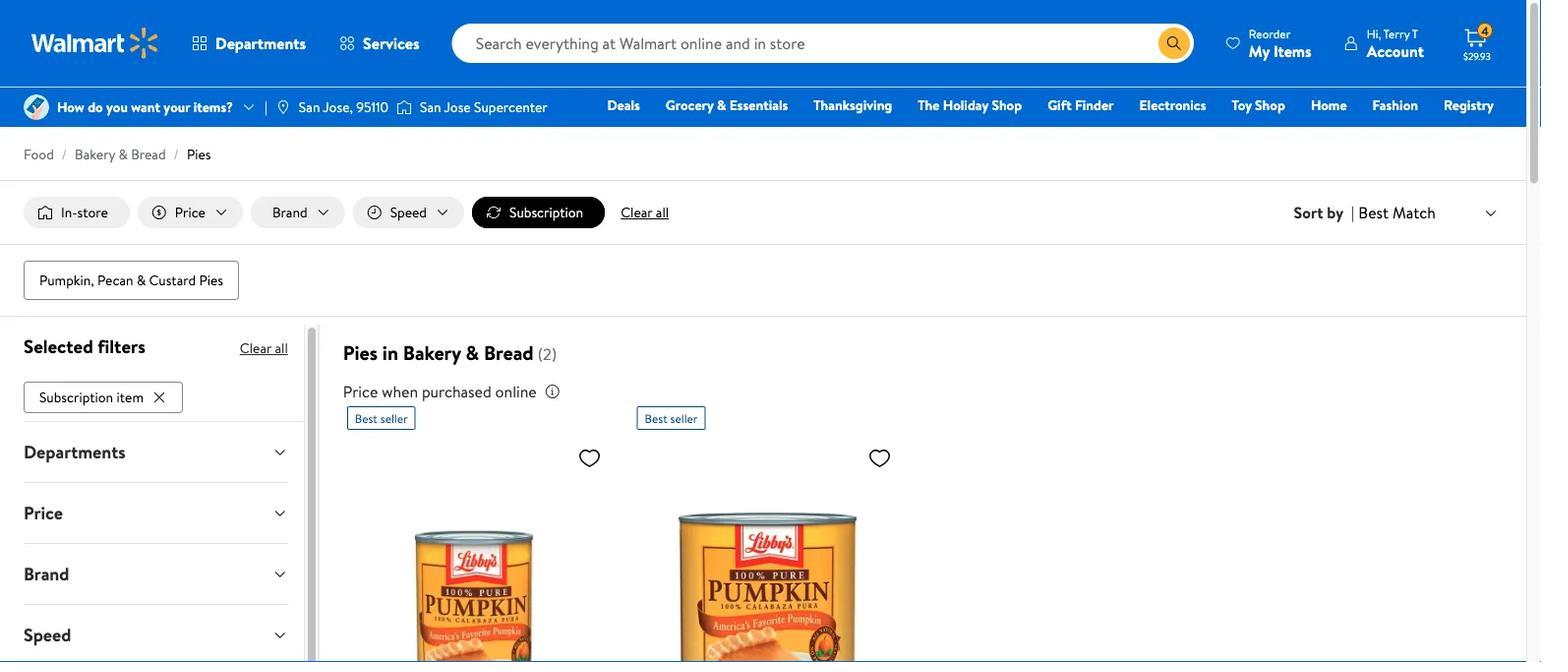 Task type: locate. For each thing, give the bounding box(es) containing it.
best seller
[[355, 410, 408, 427], [645, 410, 698, 427]]

departments
[[215, 32, 306, 54], [24, 440, 126, 464]]

1 vertical spatial price button
[[8, 483, 304, 543]]

1 horizontal spatial speed
[[390, 203, 427, 222]]

bakery for in
[[403, 339, 461, 367]]

libby's 100% pure canned pumpkin all natural no preservatives, 15 oz image
[[347, 438, 610, 662]]

seller
[[381, 410, 408, 427], [671, 410, 698, 427]]

speed
[[390, 203, 427, 222], [24, 623, 71, 647]]

1 horizontal spatial best seller
[[645, 410, 698, 427]]

brand for bottommost brand dropdown button
[[24, 562, 69, 586]]

1 best seller from the left
[[355, 410, 408, 427]]

subscription item
[[39, 387, 144, 407]]

bakery
[[75, 145, 115, 164], [403, 339, 461, 367]]

price
[[175, 203, 206, 222], [343, 381, 378, 403], [24, 501, 63, 525]]

selected filters
[[24, 334, 146, 359]]

all inside sort and filter section element
[[656, 203, 669, 222]]

price button down pies link
[[138, 197, 243, 228]]

1 vertical spatial bakery
[[403, 339, 461, 367]]

best
[[1359, 202, 1390, 223], [355, 410, 378, 427], [645, 410, 668, 427]]

pies right custard
[[199, 271, 223, 290]]

0 horizontal spatial subscription
[[39, 387, 113, 407]]

best inside dropdown button
[[1359, 202, 1390, 223]]

0 horizontal spatial bread
[[131, 145, 166, 164]]

the holiday shop
[[918, 95, 1023, 115]]

1 vertical spatial departments
[[24, 440, 126, 464]]

departments button down item
[[8, 422, 304, 482]]

bakery up price when purchased online on the left bottom
[[403, 339, 461, 367]]

1 vertical spatial |
[[1352, 202, 1355, 223]]

0 vertical spatial bakery
[[75, 145, 115, 164]]

& down you
[[119, 145, 128, 164]]

online
[[496, 381, 537, 403]]

1 shop from the left
[[992, 95, 1023, 115]]

0 horizontal spatial seller
[[381, 410, 408, 427]]

by
[[1328, 202, 1344, 223]]

0 vertical spatial speed
[[390, 203, 427, 222]]

/ left pies link
[[174, 145, 179, 164]]

clear all button inside sort and filter section element
[[613, 197, 677, 228]]

1 horizontal spatial all
[[656, 203, 669, 222]]

1 horizontal spatial clear all
[[621, 203, 669, 222]]

1 san from the left
[[299, 97, 320, 117]]

shop right toy
[[1256, 95, 1286, 115]]

item
[[117, 387, 144, 407]]

0 vertical spatial bread
[[131, 145, 166, 164]]

walmart image
[[31, 28, 159, 59]]

1 vertical spatial speed
[[24, 623, 71, 647]]

brand button
[[251, 197, 345, 228], [8, 544, 304, 604]]

shop right holiday
[[992, 95, 1023, 115]]

grocery & essentials link
[[657, 94, 797, 116]]

0 horizontal spatial brand
[[24, 562, 69, 586]]

1 horizontal spatial price
[[175, 203, 206, 222]]

departments button up items?
[[175, 20, 323, 67]]

| right items?
[[265, 97, 267, 117]]

1 horizontal spatial subscription
[[510, 203, 584, 222]]

one
[[1344, 123, 1373, 142]]

departments down subscription item
[[24, 440, 126, 464]]

2 horizontal spatial best
[[1359, 202, 1390, 223]]

want
[[131, 97, 160, 117]]

best match
[[1359, 202, 1437, 223]]

sort and filter section element
[[0, 181, 1527, 244]]

hi,
[[1368, 25, 1382, 42]]

jose
[[444, 97, 471, 117]]

0 vertical spatial clear all button
[[613, 197, 677, 228]]

1 vertical spatial departments button
[[8, 422, 304, 482]]

best for libby's 100% pure canned pumpkin all natural no preservatives, 15 oz image
[[355, 410, 378, 427]]

0 horizontal spatial san
[[299, 97, 320, 117]]

shop
[[992, 95, 1023, 115], [1256, 95, 1286, 115]]

0 horizontal spatial price
[[24, 501, 63, 525]]

 image left jose, at the top left of the page
[[275, 99, 291, 115]]

pumpkin, pecan & custard pies link
[[24, 261, 239, 300]]

0 horizontal spatial departments
[[24, 440, 126, 464]]

1 horizontal spatial best
[[645, 410, 668, 427]]

 image right 95110 at the left top of page
[[397, 97, 412, 117]]

0 horizontal spatial best
[[355, 410, 378, 427]]

bread left (2)
[[484, 339, 534, 367]]

& up purchased
[[466, 339, 479, 367]]

how do you want your items?
[[57, 97, 233, 117]]

san left jose, at the top left of the page
[[299, 97, 320, 117]]

departments up items?
[[215, 32, 306, 54]]

1 horizontal spatial bakery
[[403, 339, 461, 367]]

price button
[[138, 197, 243, 228], [8, 483, 304, 543]]

1 vertical spatial all
[[275, 339, 288, 358]]

san for san jose supercenter
[[420, 97, 441, 117]]

clear
[[621, 203, 653, 222], [240, 339, 272, 358]]

0 vertical spatial brand
[[273, 203, 308, 222]]

search icon image
[[1167, 35, 1183, 51]]

seller for libby's 100% pure canned pumpkin all natural no preservatives, 15 oz image
[[381, 410, 408, 427]]

0 vertical spatial price
[[175, 203, 206, 222]]

subscription for subscription item
[[39, 387, 113, 407]]

0 horizontal spatial speed
[[24, 623, 71, 647]]

0 horizontal spatial best seller
[[355, 410, 408, 427]]

0 horizontal spatial speed button
[[8, 605, 304, 662]]

|
[[265, 97, 267, 117], [1352, 202, 1355, 223]]

2 vertical spatial price
[[24, 501, 63, 525]]

 image
[[397, 97, 412, 117], [275, 99, 291, 115]]

best for libby's 100% pure canned pumpkin all natural no preservatives, 29 oz image
[[645, 410, 668, 427]]

1 vertical spatial subscription
[[39, 387, 113, 407]]

bread
[[131, 145, 166, 164], [484, 339, 534, 367]]

1 horizontal spatial shop
[[1256, 95, 1286, 115]]

1 vertical spatial pies
[[199, 271, 223, 290]]

1 seller from the left
[[381, 410, 408, 427]]

food
[[24, 145, 54, 164]]

bread down want
[[131, 145, 166, 164]]

0 horizontal spatial all
[[275, 339, 288, 358]]

the holiday shop link
[[910, 94, 1031, 116]]

0 vertical spatial subscription
[[510, 203, 584, 222]]

price inside sort and filter section element
[[175, 203, 206, 222]]

clear all
[[621, 203, 669, 222], [240, 339, 288, 358]]

san jose, 95110
[[299, 97, 389, 117]]

pies down items?
[[187, 145, 211, 164]]

in
[[383, 339, 398, 367]]

pies
[[187, 145, 211, 164], [199, 271, 223, 290], [343, 339, 378, 367]]

/ right the food link
[[62, 145, 67, 164]]

0 horizontal spatial clear all button
[[240, 333, 288, 364]]

0 vertical spatial clear
[[621, 203, 653, 222]]

2 san from the left
[[420, 97, 441, 117]]

2 best seller from the left
[[645, 410, 698, 427]]

Search search field
[[452, 24, 1194, 63]]

san left jose
[[420, 97, 441, 117]]

1 vertical spatial clear
[[240, 339, 272, 358]]

1 vertical spatial clear all
[[240, 339, 288, 358]]

1 horizontal spatial bread
[[484, 339, 534, 367]]

0 horizontal spatial clear all
[[240, 339, 288, 358]]

1 horizontal spatial clear
[[621, 203, 653, 222]]

price button down departments tab at the left of page
[[8, 483, 304, 543]]

0 horizontal spatial bakery
[[75, 145, 115, 164]]

95110
[[356, 97, 389, 117]]

the
[[918, 95, 940, 115]]

 image for san jose, 95110
[[275, 99, 291, 115]]

add to favorites list, libby's 100% pure canned pumpkin all natural no preservatives, 15 oz image
[[578, 446, 602, 470]]

reorder
[[1250, 25, 1291, 42]]

 image for san jose supercenter
[[397, 97, 412, 117]]

& right grocery
[[717, 95, 727, 115]]

walmart+
[[1436, 123, 1495, 142]]

san for san jose, 95110
[[299, 97, 320, 117]]

0 vertical spatial brand button
[[251, 197, 345, 228]]

seller for libby's 100% pure canned pumpkin all natural no preservatives, 29 oz image
[[671, 410, 698, 427]]

reorder my items
[[1250, 25, 1312, 62]]

1 horizontal spatial speed button
[[353, 197, 464, 228]]

0 horizontal spatial shop
[[992, 95, 1023, 115]]

debit
[[1377, 123, 1410, 142]]

clear all for clear all button to the bottom
[[240, 339, 288, 358]]

pumpkin,
[[39, 271, 94, 290]]

all
[[656, 203, 669, 222], [275, 339, 288, 358]]

1 vertical spatial price
[[343, 381, 378, 403]]

brand
[[273, 203, 308, 222], [24, 562, 69, 586]]

brand inside "brand" tab
[[24, 562, 69, 586]]

 image
[[24, 94, 49, 120]]

clear all inside button
[[621, 203, 669, 222]]

departments tab
[[8, 422, 304, 482]]

1 horizontal spatial brand
[[273, 203, 308, 222]]

0 horizontal spatial /
[[62, 145, 67, 164]]

subscription inside subscription button
[[510, 203, 584, 222]]

1 horizontal spatial departments
[[215, 32, 306, 54]]

1 horizontal spatial san
[[420, 97, 441, 117]]

your
[[164, 97, 190, 117]]

pies in bakery & bread (2)
[[343, 339, 557, 367]]

bakery down do
[[75, 145, 115, 164]]

0 vertical spatial all
[[656, 203, 669, 222]]

1 horizontal spatial clear all button
[[613, 197, 677, 228]]

pies left in at left bottom
[[343, 339, 378, 367]]

purchased
[[422, 381, 492, 403]]

sort by |
[[1295, 202, 1355, 223]]

sort
[[1295, 202, 1324, 223]]

subscription inside 'subscription item' button
[[39, 387, 113, 407]]

2 seller from the left
[[671, 410, 698, 427]]

0 vertical spatial departments button
[[175, 20, 323, 67]]

departments button
[[175, 20, 323, 67], [8, 422, 304, 482]]

services button
[[323, 20, 437, 67]]

1 vertical spatial brand
[[24, 562, 69, 586]]

| right by
[[1352, 202, 1355, 223]]

best match button
[[1355, 200, 1504, 226]]

0 horizontal spatial  image
[[275, 99, 291, 115]]

1 horizontal spatial /
[[174, 145, 179, 164]]

toy
[[1232, 95, 1252, 115]]

services
[[363, 32, 420, 54]]

all for clear all button in sort and filter section element
[[656, 203, 669, 222]]

/
[[62, 145, 67, 164], [174, 145, 179, 164]]

price inside tab
[[24, 501, 63, 525]]

& right the pecan
[[137, 271, 146, 290]]

&
[[717, 95, 727, 115], [119, 145, 128, 164], [137, 271, 146, 290], [466, 339, 479, 367]]

1 horizontal spatial  image
[[397, 97, 412, 117]]

0 vertical spatial price button
[[138, 197, 243, 228]]

2 / from the left
[[174, 145, 179, 164]]

0 vertical spatial clear all
[[621, 203, 669, 222]]

food link
[[24, 145, 54, 164]]

1 horizontal spatial |
[[1352, 202, 1355, 223]]

deals link
[[599, 94, 649, 116]]

brand inside sort and filter section element
[[273, 203, 308, 222]]

san
[[299, 97, 320, 117], [420, 97, 441, 117]]

1 horizontal spatial seller
[[671, 410, 698, 427]]

my
[[1250, 40, 1270, 62]]

bakery & bread link
[[75, 145, 166, 164]]

1 vertical spatial bread
[[484, 339, 534, 367]]

hi, terry t account
[[1368, 25, 1425, 62]]

0 horizontal spatial |
[[265, 97, 267, 117]]

| inside sort and filter section element
[[1352, 202, 1355, 223]]



Task type: describe. For each thing, give the bounding box(es) containing it.
registry one debit
[[1344, 95, 1495, 142]]

store
[[77, 203, 108, 222]]

speed inside tab
[[24, 623, 71, 647]]

holiday
[[943, 95, 989, 115]]

0 vertical spatial |
[[265, 97, 267, 117]]

all for clear all button to the bottom
[[275, 339, 288, 358]]

deals
[[608, 95, 640, 115]]

in-
[[61, 203, 77, 222]]

subscription button
[[472, 197, 605, 228]]

when
[[382, 381, 418, 403]]

food / bakery & bread / pies
[[24, 145, 211, 164]]

2 horizontal spatial price
[[343, 381, 378, 403]]

best seller for libby's 100% pure canned pumpkin all natural no preservatives, 15 oz image
[[355, 410, 408, 427]]

one debit link
[[1335, 122, 1419, 143]]

custard
[[149, 271, 196, 290]]

1 vertical spatial clear all button
[[240, 333, 288, 364]]

essentials
[[730, 95, 788, 115]]

thanksgiving
[[814, 95, 893, 115]]

speed tab
[[8, 605, 304, 662]]

add to favorites list, libby's 100% pure canned pumpkin all natural no preservatives, 29 oz image
[[868, 446, 892, 470]]

items
[[1274, 40, 1312, 62]]

subscription for subscription
[[510, 203, 584, 222]]

pumpkin, pecan & custard pies
[[39, 271, 223, 290]]

Walmart Site-Wide search field
[[452, 24, 1194, 63]]

clear all for clear all button in sort and filter section element
[[621, 203, 669, 222]]

how
[[57, 97, 84, 117]]

pies inside pumpkin, pecan & custard pies link
[[199, 271, 223, 290]]

legal information image
[[545, 384, 561, 400]]

fashion link
[[1364, 94, 1428, 116]]

price tab
[[8, 483, 304, 543]]

pies link
[[187, 145, 211, 164]]

clear inside sort and filter section element
[[621, 203, 653, 222]]

best seller for libby's 100% pure canned pumpkin all natural no preservatives, 29 oz image
[[645, 410, 698, 427]]

registry
[[1445, 95, 1495, 115]]

0 vertical spatial speed button
[[353, 197, 464, 228]]

home link
[[1303, 94, 1357, 116]]

do
[[88, 97, 103, 117]]

filters
[[98, 334, 146, 359]]

libby's 100% pure canned pumpkin all natural no preservatives, 29 oz image
[[637, 438, 900, 662]]

toy shop link
[[1224, 94, 1295, 116]]

thanksgiving link
[[805, 94, 902, 116]]

gift
[[1048, 95, 1072, 115]]

bakery for /
[[75, 145, 115, 164]]

pecan
[[97, 271, 133, 290]]

grocery & essentials
[[666, 95, 788, 115]]

brand for the top brand dropdown button
[[273, 203, 308, 222]]

in-store button
[[24, 197, 130, 228]]

$29.93
[[1464, 49, 1492, 62]]

toy shop
[[1232, 95, 1286, 115]]

0 horizontal spatial clear
[[240, 339, 272, 358]]

match
[[1393, 202, 1437, 223]]

brand tab
[[8, 544, 304, 604]]

2 shop from the left
[[1256, 95, 1286, 115]]

items?
[[194, 97, 233, 117]]

terry
[[1384, 25, 1410, 42]]

bread for in
[[484, 339, 534, 367]]

0 vertical spatial departments
[[215, 32, 306, 54]]

bread for /
[[131, 145, 166, 164]]

t
[[1413, 25, 1419, 42]]

grocery
[[666, 95, 714, 115]]

electronics link
[[1131, 94, 1216, 116]]

jose,
[[323, 97, 353, 117]]

1 vertical spatial speed button
[[8, 605, 304, 662]]

applied filters section element
[[24, 334, 146, 359]]

home
[[1312, 95, 1348, 115]]

account
[[1368, 40, 1425, 62]]

1 vertical spatial brand button
[[8, 544, 304, 604]]

price when purchased online
[[343, 381, 537, 403]]

speed inside sort and filter section element
[[390, 203, 427, 222]]

2 vertical spatial pies
[[343, 339, 378, 367]]

(2)
[[538, 344, 557, 365]]

walmart+ link
[[1427, 122, 1504, 143]]

departments inside tab
[[24, 440, 126, 464]]

subscription item button
[[24, 382, 183, 413]]

selected
[[24, 334, 93, 359]]

electronics
[[1140, 95, 1207, 115]]

finder
[[1075, 95, 1114, 115]]

san jose supercenter
[[420, 97, 548, 117]]

you
[[106, 97, 128, 117]]

gift finder
[[1048, 95, 1114, 115]]

0 vertical spatial pies
[[187, 145, 211, 164]]

gift finder link
[[1039, 94, 1123, 116]]

fashion
[[1373, 95, 1419, 115]]

subscription item list item
[[24, 378, 187, 413]]

4
[[1482, 22, 1490, 39]]

1 / from the left
[[62, 145, 67, 164]]

registry link
[[1436, 94, 1504, 116]]

supercenter
[[474, 97, 548, 117]]

in-store
[[61, 203, 108, 222]]



Task type: vqa. For each thing, say whether or not it's contained in the screenshot.
Registry
yes



